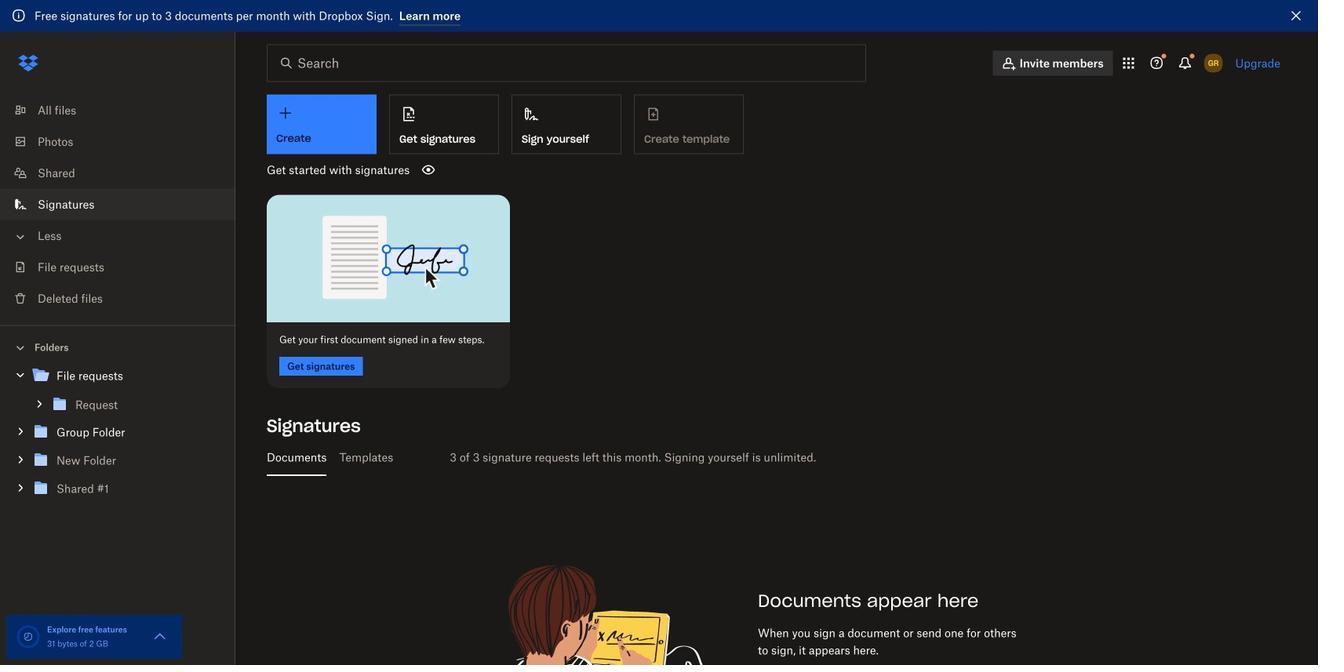 Task type: describe. For each thing, give the bounding box(es) containing it.
quota usage progress bar
[[16, 625, 41, 650]]

dropbox image
[[13, 47, 44, 79]]

Search in folder "Dropbox" text field
[[297, 54, 834, 73]]



Task type: vqa. For each thing, say whether or not it's contained in the screenshot.
the Dropbox 'image' at left top
yes



Task type: locate. For each thing, give the bounding box(es) containing it.
list item
[[0, 189, 235, 220]]

alert
[[0, 0, 1319, 32]]

tab list
[[261, 439, 1287, 476]]

group
[[0, 359, 235, 515]]

list
[[0, 85, 235, 325]]

less image
[[13, 229, 28, 245]]

quota usage image
[[16, 625, 41, 650]]



